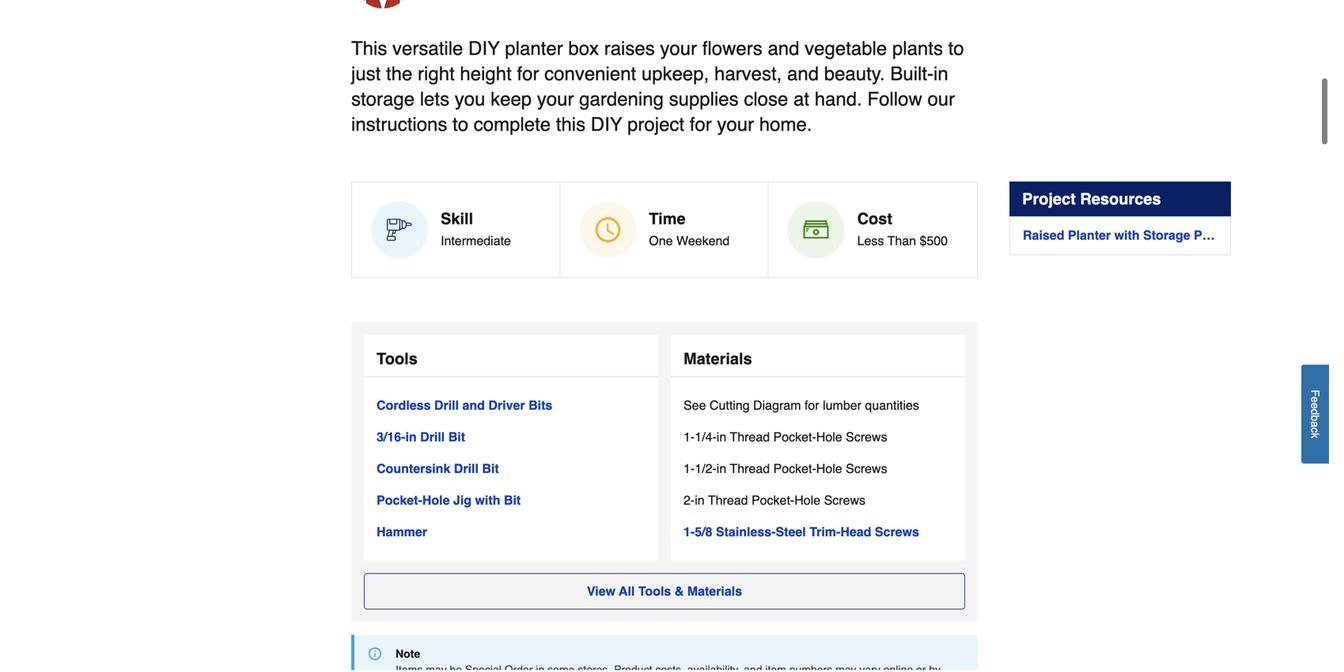 Task type: locate. For each thing, give the bounding box(es) containing it.
raised planter with storage project diagram link
[[1023, 226, 1291, 245]]

1 horizontal spatial for
[[690, 113, 712, 135]]

just
[[351, 63, 381, 85]]

0 vertical spatial drill
[[434, 398, 459, 412]]

2 vertical spatial 1-
[[684, 524, 695, 539]]

bit right jig
[[504, 493, 521, 507]]

1 vertical spatial project
[[1194, 228, 1237, 242]]

see cutting diagram for lumber quantities
[[684, 398, 919, 412]]

1 horizontal spatial bit
[[482, 461, 499, 476]]

1 vertical spatial with
[[475, 493, 500, 507]]

0 vertical spatial to
[[948, 37, 964, 59]]

for down supplies
[[690, 113, 712, 135]]

and
[[768, 37, 800, 59], [787, 63, 819, 85], [462, 398, 485, 412]]

1- up 2-
[[684, 461, 695, 476]]

0 horizontal spatial bit
[[448, 429, 465, 444]]

countersink drill bit link
[[377, 459, 499, 478]]

lets
[[420, 88, 449, 110]]

pocket-hole jig with bit link
[[377, 491, 521, 510]]

less
[[857, 233, 884, 248]]

1-5/8 stainless-steel trim-head screws link
[[684, 522, 919, 541]]

pocket-hole jig with bit
[[377, 493, 521, 507]]

0 horizontal spatial with
[[475, 493, 500, 507]]

2 vertical spatial drill
[[454, 461, 479, 476]]

hammer
[[377, 524, 427, 539]]

diy up height at the left of page
[[468, 37, 500, 59]]

1 vertical spatial thread
[[730, 461, 770, 476]]

1 horizontal spatial with
[[1114, 228, 1140, 242]]

0 vertical spatial project
[[1022, 190, 1076, 208]]

you
[[455, 88, 485, 110]]

time one weekend
[[649, 210, 730, 248]]

1 horizontal spatial diy
[[591, 113, 622, 135]]

1 vertical spatial bit
[[482, 461, 499, 476]]

than
[[888, 233, 916, 248]]

jig
[[453, 493, 472, 507]]

bit inside countersink drill bit link
[[482, 461, 499, 476]]

a
[[1309, 421, 1322, 428]]

2 vertical spatial for
[[805, 398, 819, 412]]

materials up cutting
[[684, 350, 752, 368]]

1 horizontal spatial diagram
[[1240, 228, 1291, 242]]

1 vertical spatial diy
[[591, 113, 622, 135]]

pocket- down "see cutting diagram for lumber quantities"
[[773, 429, 816, 444]]

complete
[[474, 113, 551, 135]]

pocket-
[[773, 429, 816, 444], [773, 461, 816, 476], [377, 493, 422, 507], [752, 493, 795, 507]]

info image
[[369, 647, 381, 660]]

built-
[[890, 63, 934, 85]]

in
[[934, 63, 948, 85], [405, 429, 417, 444], [717, 429, 727, 444], [717, 461, 727, 476], [695, 493, 705, 507]]

all
[[619, 584, 635, 598]]

screws inside "link"
[[875, 524, 919, 539]]

hole up 1-5/8 stainless-steel trim-head screws
[[795, 493, 821, 507]]

project
[[1022, 190, 1076, 208], [1194, 228, 1237, 242]]

driver
[[488, 398, 525, 412]]

0 horizontal spatial diy
[[468, 37, 500, 59]]

1 vertical spatial tools
[[638, 584, 671, 598]]

resources
[[1080, 190, 1161, 208]]

d
[[1309, 409, 1322, 415]]

3/16-in drill bit
[[377, 429, 465, 444]]

2 vertical spatial and
[[462, 398, 485, 412]]

planter
[[505, 37, 563, 59]]

thread
[[730, 429, 770, 444], [730, 461, 770, 476], [708, 493, 748, 507]]

2 e from the top
[[1309, 403, 1322, 409]]

2 1- from the top
[[684, 461, 695, 476]]

tools up cordless
[[377, 350, 418, 368]]

1 vertical spatial and
[[787, 63, 819, 85]]

2 vertical spatial your
[[717, 113, 754, 135]]

thread up 2-in thread pocket-hole screws
[[730, 461, 770, 476]]

cordless drill and driver bits link
[[377, 396, 552, 415]]

drill
[[434, 398, 459, 412], [420, 429, 445, 444], [454, 461, 479, 476]]

0 vertical spatial materials
[[684, 350, 752, 368]]

with
[[1114, 228, 1140, 242], [475, 493, 500, 507]]

your down close
[[717, 113, 754, 135]]

and up at
[[787, 63, 819, 85]]

0 vertical spatial for
[[517, 63, 539, 85]]

to down you
[[453, 113, 468, 135]]

1-
[[684, 429, 695, 444], [684, 461, 695, 476], [684, 524, 695, 539]]

cutting
[[710, 398, 750, 412]]

follow
[[867, 88, 922, 110]]

cordless drill and driver bits
[[377, 398, 552, 412]]

versatile
[[392, 37, 463, 59]]

your
[[660, 37, 697, 59], [537, 88, 574, 110], [717, 113, 754, 135]]

note
[[396, 647, 420, 660]]

1 vertical spatial 1-
[[684, 461, 695, 476]]

storage
[[1143, 228, 1190, 242]]

hole
[[816, 429, 842, 444], [816, 461, 842, 476], [422, 493, 450, 507], [795, 493, 821, 507]]

1-1/4-in thread pocket-hole screws
[[684, 429, 887, 444]]

diy
[[468, 37, 500, 59], [591, 113, 622, 135]]

1/4-
[[695, 429, 717, 444]]

in inside this versatile diy planter box raises your flowers and vegetable plants to just the right height for convenient upkeep, harvest, and beauty. built-in storage lets you keep your gardening supplies close at hand. follow our instructions to complete this diy project for your home.
[[934, 63, 948, 85]]

gardening
[[579, 88, 664, 110]]

bit up pocket-hole jig with bit
[[482, 461, 499, 476]]

2 vertical spatial thread
[[708, 493, 748, 507]]

plants
[[892, 37, 943, 59]]

e
[[1309, 397, 1322, 403], [1309, 403, 1322, 409]]

with down resources
[[1114, 228, 1140, 242]]

pocket- down 1-1/4-in thread pocket-hole screws
[[773, 461, 816, 476]]

1 vertical spatial your
[[537, 88, 574, 110]]

f
[[1309, 390, 1322, 397]]

1- down see
[[684, 429, 695, 444]]

with right jig
[[475, 493, 500, 507]]

trim-
[[810, 524, 841, 539]]

at
[[794, 88, 809, 110]]

diy down gardening in the left of the page
[[591, 113, 622, 135]]

0 horizontal spatial project
[[1022, 190, 1076, 208]]

drill for cordless
[[434, 398, 459, 412]]

1/2-
[[695, 461, 717, 476]]

1- down 2-
[[684, 524, 695, 539]]

screws for 1-1/4-in thread pocket-hole screws
[[846, 429, 887, 444]]

materials right &
[[687, 584, 742, 598]]

project up raised
[[1022, 190, 1076, 208]]

1 vertical spatial to
[[453, 113, 468, 135]]

our
[[928, 88, 955, 110]]

2 horizontal spatial bit
[[504, 493, 521, 507]]

3 1- from the top
[[684, 524, 695, 539]]

screws for 1-5/8 stainless-steel trim-head screws
[[875, 524, 919, 539]]

to
[[948, 37, 964, 59], [453, 113, 468, 135]]

your up upkeep,
[[660, 37, 697, 59]]

thread down cutting
[[730, 429, 770, 444]]

your up this
[[537, 88, 574, 110]]

3/16-
[[377, 429, 405, 444]]

screws
[[846, 429, 887, 444], [846, 461, 887, 476], [824, 493, 866, 507], [875, 524, 919, 539]]

to right plants
[[948, 37, 964, 59]]

0 vertical spatial with
[[1114, 228, 1140, 242]]

weekend
[[676, 233, 730, 248]]

and left the driver
[[462, 398, 485, 412]]

one
[[649, 233, 673, 248]]

0 vertical spatial 1-
[[684, 429, 695, 444]]

lumber
[[823, 398, 862, 412]]

0 vertical spatial tools
[[377, 350, 418, 368]]

thread up stainless-
[[708, 493, 748, 507]]

2-in thread pocket-hole screws
[[684, 493, 866, 507]]

in up our
[[934, 63, 948, 85]]

1 1- from the top
[[684, 429, 695, 444]]

tools left &
[[638, 584, 671, 598]]

0 vertical spatial diy
[[468, 37, 500, 59]]

view all tools & materials
[[587, 584, 742, 598]]

2 vertical spatial bit
[[504, 493, 521, 507]]

screws for 1-1/2-in thread pocket-hole screws
[[846, 461, 887, 476]]

3/16-in drill bit link
[[377, 427, 465, 446]]

drill up countersink drill bit
[[420, 429, 445, 444]]

0 vertical spatial bit
[[448, 429, 465, 444]]

c
[[1309, 428, 1322, 433]]

for left lumber on the right bottom of the page
[[805, 398, 819, 412]]

1- inside "link"
[[684, 524, 695, 539]]

thread for 1/2-
[[730, 461, 770, 476]]

for
[[517, 63, 539, 85], [690, 113, 712, 135], [805, 398, 819, 412]]

bit
[[448, 429, 465, 444], [482, 461, 499, 476], [504, 493, 521, 507]]

0 vertical spatial thread
[[730, 429, 770, 444]]

e up 'd'
[[1309, 397, 1322, 403]]

hand.
[[815, 88, 862, 110]]

bit down the cordless drill and driver bits link
[[448, 429, 465, 444]]

for down the planter
[[517, 63, 539, 85]]

project right storage
[[1194, 228, 1237, 242]]

supplies
[[669, 88, 739, 110]]

and up harvest,
[[768, 37, 800, 59]]

drill up 3/16-in drill bit
[[434, 398, 459, 412]]

0 horizontal spatial diagram
[[753, 398, 801, 412]]

see
[[684, 398, 706, 412]]

1 horizontal spatial your
[[660, 37, 697, 59]]

materials
[[684, 350, 752, 368], [687, 584, 742, 598]]

drill up jig
[[454, 461, 479, 476]]

e up b
[[1309, 403, 1322, 409]]



Task type: vqa. For each thing, say whether or not it's contained in the screenshot.
5/8
yes



Task type: describe. For each thing, give the bounding box(es) containing it.
in down 1/4-
[[717, 461, 727, 476]]

this
[[351, 37, 387, 59]]

0 vertical spatial and
[[768, 37, 800, 59]]

pocket- down 1-1/2-in thread pocket-hole screws
[[752, 493, 795, 507]]

vegetable
[[805, 37, 887, 59]]

raised
[[1023, 228, 1065, 242]]

storage
[[351, 88, 415, 110]]

in up countersink
[[405, 429, 417, 444]]

1- for 1/2-
[[684, 461, 695, 476]]

skill
[[441, 210, 473, 228]]

time
[[649, 210, 686, 228]]

1-1/2-in thread pocket-hole screws
[[684, 461, 887, 476]]

close
[[744, 88, 788, 110]]

$500
[[920, 233, 948, 248]]

1 vertical spatial materials
[[687, 584, 742, 598]]

2-
[[684, 493, 695, 507]]

k
[[1309, 433, 1322, 439]]

hammer link
[[377, 522, 427, 541]]

cost
[[857, 210, 893, 228]]

raised planter with storage project diagram
[[1023, 228, 1291, 242]]

quantities
[[865, 398, 919, 412]]

1 horizontal spatial to
[[948, 37, 964, 59]]

2 horizontal spatial for
[[805, 398, 819, 412]]

0 horizontal spatial for
[[517, 63, 539, 85]]

hole left jig
[[422, 493, 450, 507]]

head
[[841, 524, 871, 539]]

1 e from the top
[[1309, 397, 1322, 403]]

1 vertical spatial for
[[690, 113, 712, 135]]

right
[[418, 63, 455, 85]]

and inside the cordless drill and driver bits link
[[462, 398, 485, 412]]

countersink
[[377, 461, 450, 476]]

5/8
[[695, 524, 712, 539]]

1 vertical spatial drill
[[420, 429, 445, 444]]

the
[[386, 63, 413, 85]]

hole down 1-1/4-in thread pocket-hole screws
[[816, 461, 842, 476]]

height
[[460, 63, 512, 85]]

raises
[[604, 37, 655, 59]]

b
[[1309, 415, 1322, 421]]

bit inside pocket-hole jig with bit link
[[504, 493, 521, 507]]

0 vertical spatial diagram
[[1240, 228, 1291, 242]]

project resources
[[1022, 190, 1161, 208]]

beauty.
[[824, 63, 885, 85]]

stainless-
[[716, 524, 776, 539]]

cordless
[[377, 398, 431, 412]]

flowers
[[702, 37, 763, 59]]

in up 5/8
[[695, 493, 705, 507]]

cost less than $500
[[857, 210, 948, 248]]

1-5/8 stainless-steel trim-head screws
[[684, 524, 919, 539]]

bit inside 3/16-in drill bit link
[[448, 429, 465, 444]]

skill intermediate
[[441, 210, 511, 248]]

home.
[[759, 113, 812, 135]]

1- for 1/4-
[[684, 429, 695, 444]]

0 horizontal spatial your
[[537, 88, 574, 110]]

f e e d b a c k button
[[1302, 365, 1329, 464]]

0 horizontal spatial tools
[[377, 350, 418, 368]]

f e e d b a c k
[[1309, 390, 1322, 439]]

upkeep,
[[642, 63, 709, 85]]

steel
[[776, 524, 806, 539]]

&
[[675, 584, 684, 598]]

2 horizontal spatial your
[[717, 113, 754, 135]]

this
[[556, 113, 586, 135]]

this versatile diy planter box raises your flowers and vegetable plants to just the right height for convenient upkeep, harvest, and beauty. built-in storage lets you keep your gardening supplies close at hand. follow our instructions to complete this diy project for your home.
[[351, 37, 964, 135]]

0 vertical spatial your
[[660, 37, 697, 59]]

keep
[[491, 88, 532, 110]]

drill for countersink
[[454, 461, 479, 476]]

project
[[627, 113, 684, 135]]

intermediate
[[441, 233, 511, 248]]

planter
[[1068, 228, 1111, 242]]

in down cutting
[[717, 429, 727, 444]]

pocket- up hammer
[[377, 493, 422, 507]]

bits
[[529, 398, 552, 412]]

0 horizontal spatial to
[[453, 113, 468, 135]]

countersink drill bit
[[377, 461, 499, 476]]

1- for 5/8
[[684, 524, 695, 539]]

1 horizontal spatial project
[[1194, 228, 1237, 242]]

instructions
[[351, 113, 447, 135]]

1 horizontal spatial tools
[[638, 584, 671, 598]]

hole down lumber on the right bottom of the page
[[816, 429, 842, 444]]

convenient
[[544, 63, 636, 85]]

thread for 1/4-
[[730, 429, 770, 444]]

view
[[587, 584, 616, 598]]

box
[[568, 37, 599, 59]]

1 vertical spatial diagram
[[753, 398, 801, 412]]

harvest,
[[714, 63, 782, 85]]



